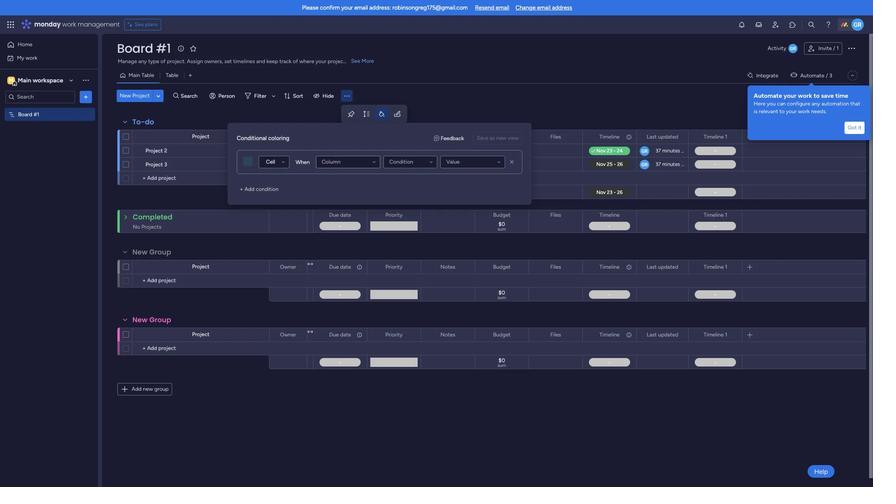 Task type: describe. For each thing, give the bounding box(es) containing it.
timelines
[[233, 58, 255, 65]]

completed
[[133, 212, 173, 222]]

2 timeline 1 field from the top
[[702, 211, 729, 220]]

2 37 minutes ago from the top
[[656, 161, 690, 167]]

greg robinson image
[[852, 18, 864, 31]]

m
[[9, 77, 13, 83]]

nov 23
[[332, 162, 348, 167]]

dapulse integrations image
[[748, 73, 753, 78]]

resend
[[475, 4, 494, 11]]

group for owner
[[149, 315, 171, 325]]

2
[[164, 147, 167, 154]]

1 due date from the top
[[329, 212, 351, 218]]

nov for nov 22
[[332, 148, 341, 154]]

3 budget from the top
[[493, 264, 511, 270]]

+
[[240, 186, 243, 193]]

v2 user feedback image
[[434, 135, 439, 142]]

any inside automate your work to save time here you can configure any automation that is relevant to your work needs.
[[812, 101, 820, 107]]

3 owner field from the top
[[278, 331, 298, 339]]

1 horizontal spatial new
[[497, 135, 507, 141]]

angle down image
[[157, 93, 160, 99]]

1 priority field from the top
[[384, 211, 405, 220]]

4 budget from the top
[[493, 331, 511, 338]]

activity button
[[765, 42, 801, 55]]

Completed field
[[131, 212, 174, 222]]

to-
[[132, 117, 145, 127]]

0 vertical spatial board
[[117, 40, 153, 57]]

1 horizontal spatial board #1
[[117, 40, 171, 57]]

updated for timeline 1
[[658, 264, 679, 270]]

stands.
[[347, 58, 364, 65]]

my work
[[17, 54, 37, 61]]

home
[[18, 41, 32, 48]]

help
[[815, 468, 828, 475]]

your right where
[[316, 58, 326, 65]]

more
[[362, 58, 374, 64]]

1 ago from the top
[[681, 148, 690, 154]]

new group field for owner
[[131, 315, 173, 325]]

1 email from the left
[[354, 4, 368, 11]]

$1,000
[[494, 148, 510, 154]]

save as new view
[[477, 135, 519, 141]]

home button
[[5, 39, 83, 51]]

relevant
[[759, 108, 778, 115]]

condition
[[256, 186, 279, 193]]

see plans
[[135, 21, 158, 28]]

2 $0 sum from the top
[[498, 357, 506, 368]]

medium
[[384, 161, 404, 168]]

3 sum from the top
[[498, 363, 506, 368]]

keep
[[267, 58, 278, 65]]

autopilot image
[[791, 70, 797, 80]]

1 due date field from the top
[[327, 211, 353, 220]]

main for main workspace
[[18, 76, 31, 84]]

updated for notes
[[658, 133, 679, 140]]

notes for files
[[441, 264, 455, 270]]

hide
[[323, 93, 334, 99]]

your right confirm
[[342, 4, 353, 11]]

2 files field from the top
[[549, 211, 563, 220]]

please confirm your email address: robinsongreg175@gmail.com
[[302, 4, 468, 11]]

last updated field for timeline 1
[[645, 263, 681, 271]]

1 horizontal spatial 3
[[830, 72, 833, 79]]

work right monday
[[62, 20, 76, 29]]

1 + add project text field from the top
[[136, 174, 266, 183]]

1 date from the top
[[340, 212, 351, 218]]

management
[[78, 20, 120, 29]]

priority for due date
[[386, 264, 403, 270]]

1 budget from the top
[[493, 133, 511, 140]]

1 37 minutes ago from the top
[[656, 148, 690, 154]]

as
[[490, 135, 495, 141]]

sort
[[293, 93, 303, 99]]

3 budget field from the top
[[491, 263, 513, 271]]

invite members image
[[772, 21, 780, 28]]

it
[[859, 124, 862, 131]]

table button
[[160, 69, 184, 82]]

your down configure
[[786, 108, 797, 115]]

1 vertical spatial new
[[143, 386, 153, 392]]

select product image
[[7, 21, 15, 28]]

+ add condition
[[240, 186, 279, 193]]

main workspace
[[18, 76, 63, 84]]

2 vertical spatial options image
[[744, 131, 759, 143]]

invite
[[819, 45, 832, 52]]

group
[[154, 386, 169, 392]]

last updated for timeline 1
[[647, 264, 679, 270]]

timeline 1 for 3rd timeline 1 "field" from the bottom
[[704, 212, 728, 218]]

invite / 1
[[819, 45, 839, 52]]

automate for your
[[754, 92, 782, 99]]

/ for 3
[[826, 72, 828, 79]]

conditional
[[237, 135, 267, 142]]

time
[[836, 92, 849, 99]]

last updated for timeline
[[647, 331, 679, 338]]

my
[[17, 54, 24, 61]]

see for see plans
[[135, 21, 144, 28]]

1 of from the left
[[161, 58, 166, 65]]

board #1 inside list box
[[18, 111, 39, 118]]

1 37 from the top
[[656, 148, 661, 154]]

my work button
[[5, 52, 83, 64]]

1 notes from the top
[[441, 133, 455, 140]]

you
[[767, 101, 776, 107]]

new project
[[120, 92, 150, 99]]

1 timeline field from the top
[[598, 133, 622, 141]]

person
[[219, 93, 235, 99]]

address
[[552, 4, 572, 11]]

3 timeline 1 field from the top
[[702, 263, 729, 271]]

Board #1 field
[[115, 40, 173, 57]]

Search in workspace field
[[16, 92, 64, 101]]

new project button
[[117, 90, 153, 102]]

2 timeline field from the top
[[598, 211, 622, 220]]

v2 done deadline image
[[316, 147, 322, 155]]

feedback
[[441, 135, 464, 142]]

here
[[754, 101, 766, 107]]

$0 inside budget $0 sum
[[499, 221, 505, 228]]

column information image for 1st the timeline field
[[626, 134, 632, 140]]

timeline 1 for 4th timeline 1 "field" from the bottom of the page
[[704, 133, 728, 140]]

project 3
[[146, 161, 167, 168]]

remove sort image
[[508, 158, 516, 166]]

last updated field for notes
[[645, 133, 681, 141]]

meeting notes
[[432, 148, 464, 154]]

save
[[477, 135, 489, 141]]

project 2
[[146, 147, 167, 154]]

owners,
[[204, 58, 223, 65]]

add new group button
[[117, 383, 172, 395]]

new for due date
[[132, 247, 148, 257]]

last updated for notes
[[647, 133, 679, 140]]

see for see more
[[351, 58, 360, 64]]

that
[[851, 101, 861, 107]]

notes for budget
[[441, 331, 455, 338]]

column information image for 2nd the timeline field from the bottom of the page
[[626, 264, 632, 270]]

0 horizontal spatial options image
[[82, 93, 90, 101]]

priority for owner
[[386, 331, 403, 338]]

show board description image
[[176, 45, 185, 52]]

3 + add project text field from the top
[[136, 344, 266, 353]]

last for notes
[[647, 133, 657, 140]]

last for timeline
[[647, 331, 657, 338]]

workspace selection element
[[7, 76, 64, 86]]

3 due date from the top
[[329, 331, 351, 338]]

files for third files field from the bottom of the page
[[550, 212, 561, 218]]

board #1 list box
[[0, 106, 98, 225]]

1 priority from the top
[[386, 212, 403, 218]]

0 vertical spatial options image
[[847, 43, 856, 53]]

3 $0 from the top
[[499, 357, 505, 364]]

2 sum from the top
[[498, 295, 506, 300]]

3 files field from the top
[[549, 263, 563, 271]]

1 vertical spatial add
[[132, 386, 142, 392]]

+ add condition button
[[237, 183, 282, 196]]

v2 expand column image
[[308, 261, 313, 268]]

2 + add project text field from the top
[[136, 276, 266, 285]]

main table button
[[117, 69, 160, 82]]

see plans button
[[124, 19, 161, 30]]

resend email link
[[475, 4, 510, 11]]

got it
[[848, 124, 862, 131]]

0 horizontal spatial 3
[[164, 161, 167, 168]]

1 budget field from the top
[[491, 133, 513, 141]]

board inside list box
[[18, 111, 32, 118]]

2 of from the left
[[293, 58, 298, 65]]

feedback link
[[434, 134, 464, 142]]

main table
[[129, 72, 154, 79]]

help button
[[808, 465, 835, 478]]

add view image
[[189, 73, 192, 78]]

23
[[343, 162, 348, 167]]

budget $0 sum
[[493, 212, 511, 232]]

got it button
[[845, 122, 865, 134]]

1 files field from the top
[[549, 133, 563, 141]]

2 due date field from the top
[[327, 263, 353, 271]]

and
[[256, 58, 265, 65]]

change
[[516, 4, 536, 11]]

other
[[442, 162, 455, 168]]

3 timeline field from the top
[[598, 263, 622, 271]]

meeting
[[432, 148, 450, 154]]

robinsongreg175@gmail.com
[[393, 4, 468, 11]]

value
[[446, 159, 460, 165]]

notes
[[452, 148, 464, 154]]

address:
[[369, 4, 391, 11]]

timeline 1 for third timeline 1 "field" from the top of the page
[[704, 264, 728, 270]]



Task type: locate. For each thing, give the bounding box(es) containing it.
new inside new project button
[[120, 92, 131, 99]]

manage any type of project. assign owners, set timelines and keep track of where your project stands.
[[118, 58, 364, 65]]

3 updated from the top
[[658, 331, 679, 338]]

automate up you
[[754, 92, 782, 99]]

updated
[[658, 133, 679, 140], [658, 264, 679, 270], [658, 331, 679, 338]]

email for resend email
[[496, 4, 510, 11]]

1 vertical spatial board
[[18, 111, 32, 118]]

1 horizontal spatial options image
[[744, 131, 759, 143]]

2 vertical spatial owner field
[[278, 331, 298, 339]]

board #1 down search in workspace field at the left of the page
[[18, 111, 39, 118]]

integrate
[[756, 72, 779, 79]]

work inside button
[[26, 54, 37, 61]]

Timeline 1 field
[[702, 133, 729, 141], [702, 211, 729, 220], [702, 263, 729, 271], [702, 331, 729, 339]]

main for main table
[[129, 72, 140, 79]]

notes field for budget
[[439, 263, 457, 271]]

2 priority from the top
[[386, 264, 403, 270]]

monday
[[34, 20, 61, 29]]

last updated
[[647, 133, 679, 140], [647, 264, 679, 270], [647, 331, 679, 338]]

work right my
[[26, 54, 37, 61]]

column
[[322, 159, 341, 165]]

2 budget field from the top
[[491, 211, 513, 220]]

table down type
[[142, 72, 154, 79]]

email left address:
[[354, 4, 368, 11]]

project
[[328, 58, 345, 65]]

hide button
[[310, 90, 339, 102]]

timeline 1 for fourth timeline 1 "field" from the top
[[704, 331, 728, 338]]

1 horizontal spatial board
[[117, 40, 153, 57]]

high
[[388, 147, 400, 154]]

last for timeline 1
[[647, 264, 657, 270]]

nov 22
[[332, 148, 348, 154]]

2 vertical spatial sum
[[498, 363, 506, 368]]

2 due from the top
[[329, 264, 339, 270]]

1 nov from the top
[[332, 148, 341, 154]]

work up configure
[[798, 92, 813, 99]]

0 vertical spatial new
[[497, 135, 507, 141]]

1 owner from the top
[[280, 133, 296, 140]]

do
[[145, 117, 154, 127]]

any up needs.
[[812, 101, 820, 107]]

1 vertical spatial priority
[[386, 264, 403, 270]]

3
[[830, 72, 833, 79], [164, 161, 167, 168]]

0 vertical spatial notes
[[441, 133, 455, 140]]

0 vertical spatial sum
[[498, 226, 506, 232]]

3 notes from the top
[[441, 331, 455, 338]]

0 vertical spatial minutes
[[662, 148, 680, 154]]

filter button
[[242, 90, 278, 102]]

1 vertical spatial minutes
[[662, 161, 680, 167]]

new group for owner
[[132, 315, 171, 325]]

$0 sum
[[498, 290, 506, 300], [498, 357, 506, 368]]

0 vertical spatial new group
[[132, 247, 171, 257]]

3 priority from the top
[[386, 331, 403, 338]]

options image down is
[[744, 131, 759, 143]]

2 new group from the top
[[132, 315, 171, 325]]

of right 'track'
[[293, 58, 298, 65]]

to-do
[[132, 117, 154, 127]]

2 budget from the top
[[493, 212, 511, 218]]

sum inside budget $0 sum
[[498, 226, 506, 232]]

group
[[149, 247, 171, 257], [149, 315, 171, 325]]

2 last from the top
[[647, 264, 657, 270]]

board #1 up type
[[117, 40, 171, 57]]

options image right 'invite / 1'
[[847, 43, 856, 53]]

v2 expand column image
[[308, 329, 313, 335]]

3 owner from the top
[[280, 331, 296, 338]]

owner field up when
[[278, 133, 298, 141]]

3 files from the top
[[550, 264, 561, 270]]

2 vertical spatial notes
[[441, 331, 455, 338]]

3 last from the top
[[647, 331, 657, 338]]

1 horizontal spatial to
[[814, 92, 820, 99]]

0 horizontal spatial any
[[138, 58, 147, 65]]

22
[[343, 148, 348, 154]]

Owner field
[[278, 133, 298, 141], [278, 263, 298, 271], [278, 331, 298, 339]]

files for fourth files field from the bottom
[[550, 133, 561, 140]]

nov left 22
[[332, 148, 341, 154]]

Last updated field
[[645, 133, 681, 141], [645, 263, 681, 271], [645, 331, 681, 339]]

2 due date from the top
[[329, 264, 351, 270]]

0 horizontal spatial email
[[354, 4, 368, 11]]

0 horizontal spatial main
[[18, 76, 31, 84]]

of right type
[[161, 58, 166, 65]]

0 vertical spatial 3
[[830, 72, 833, 79]]

#1 down search in workspace field at the left of the page
[[34, 111, 39, 118]]

add right +
[[245, 186, 255, 193]]

v2 search image
[[173, 92, 179, 100]]

0 vertical spatial ago
[[681, 148, 690, 154]]

3 due from the top
[[329, 331, 339, 338]]

priority field for owner
[[384, 331, 405, 339]]

1
[[837, 45, 839, 52], [725, 133, 728, 140], [725, 212, 728, 218], [725, 264, 728, 270], [725, 331, 728, 338]]

#1 inside list box
[[34, 111, 39, 118]]

1 vertical spatial last updated
[[647, 264, 679, 270]]

2 vertical spatial $0
[[499, 357, 505, 364]]

Due date field
[[327, 211, 353, 220], [327, 263, 353, 271], [327, 331, 353, 339]]

1 notes field from the top
[[439, 133, 457, 141]]

1 horizontal spatial /
[[833, 45, 836, 52]]

1 vertical spatial board #1
[[18, 111, 39, 118]]

activity
[[768, 45, 787, 52]]

4 budget field from the top
[[491, 331, 513, 339]]

Search field
[[179, 90, 202, 101]]

1 horizontal spatial email
[[496, 4, 510, 11]]

2 vertical spatial last updated
[[647, 331, 679, 338]]

track
[[280, 58, 292, 65]]

files for first files field from the bottom of the page
[[550, 331, 561, 338]]

automate / 3
[[801, 72, 833, 79]]

0 horizontal spatial board
[[18, 111, 32, 118]]

new left 'group'
[[143, 386, 153, 392]]

email right the resend
[[496, 4, 510, 11]]

3 timeline 1 from the top
[[704, 264, 728, 270]]

owner up when
[[280, 133, 296, 140]]

1 vertical spatial $0
[[499, 290, 505, 296]]

1 vertical spatial due date
[[329, 264, 351, 270]]

2 vertical spatial last
[[647, 331, 657, 338]]

coloring
[[268, 135, 289, 142]]

0 vertical spatial + add project text field
[[136, 174, 266, 183]]

new for owner
[[132, 315, 148, 325]]

1 vertical spatial due
[[329, 264, 339, 270]]

New Group field
[[131, 247, 173, 257], [131, 315, 173, 325]]

2 vertical spatial due
[[329, 331, 339, 338]]

files for second files field from the bottom of the page
[[550, 264, 561, 270]]

2 vertical spatial updated
[[658, 331, 679, 338]]

1 vertical spatial sum
[[498, 295, 506, 300]]

add left 'group'
[[132, 386, 142, 392]]

project inside new project button
[[132, 92, 150, 99]]

37
[[656, 148, 661, 154], [656, 161, 661, 167]]

3 due date field from the top
[[327, 331, 353, 339]]

1 vertical spatial last
[[647, 264, 657, 270]]

2 vertical spatial + add project text field
[[136, 344, 266, 353]]

0 vertical spatial last updated field
[[645, 133, 681, 141]]

1 $0 from the top
[[499, 221, 505, 228]]

new group for due date
[[132, 247, 171, 257]]

/ for 1
[[833, 45, 836, 52]]

your up can
[[784, 92, 797, 99]]

1 owner field from the top
[[278, 133, 298, 141]]

needs.
[[811, 108, 827, 115]]

1 vertical spatial owner field
[[278, 263, 298, 271]]

1 vertical spatial new group
[[132, 315, 171, 325]]

notes field for files
[[439, 331, 457, 339]]

board #1
[[117, 40, 171, 57], [18, 111, 39, 118]]

1 new group from the top
[[132, 247, 171, 257]]

board down search in workspace field at the left of the page
[[18, 111, 32, 118]]

3 date from the top
[[340, 331, 351, 338]]

can
[[777, 101, 786, 107]]

configure
[[787, 101, 811, 107]]

2 priority field from the top
[[384, 263, 405, 271]]

any left type
[[138, 58, 147, 65]]

date
[[340, 212, 351, 218], [340, 264, 351, 270], [340, 331, 351, 338]]

1 vertical spatial notes
[[441, 264, 455, 270]]

automate your work to save time heading
[[754, 92, 865, 100]]

4 timeline field from the top
[[598, 331, 622, 339]]

1 vertical spatial updated
[[658, 264, 679, 270]]

3 last updated from the top
[[647, 331, 679, 338]]

2 date from the top
[[340, 264, 351, 270]]

2 timeline 1 from the top
[[704, 212, 728, 218]]

1 horizontal spatial of
[[293, 58, 298, 65]]

monday work management
[[34, 20, 120, 29]]

1 horizontal spatial add
[[245, 186, 255, 193]]

add new group
[[132, 386, 169, 392]]

automate right autopilot image
[[801, 72, 825, 79]]

help image
[[825, 21, 833, 28]]

0 horizontal spatial add
[[132, 386, 142, 392]]

2 horizontal spatial email
[[537, 4, 551, 11]]

2 last updated field from the top
[[645, 263, 681, 271]]

$0
[[499, 221, 505, 228], [499, 290, 505, 296], [499, 357, 505, 364]]

2 last updated from the top
[[647, 264, 679, 270]]

project.
[[167, 58, 186, 65]]

0 horizontal spatial to
[[780, 108, 785, 115]]

4 files field from the top
[[549, 331, 563, 339]]

0 horizontal spatial board #1
[[18, 111, 39, 118]]

0 vertical spatial 37
[[656, 148, 661, 154]]

email
[[354, 4, 368, 11], [496, 4, 510, 11], [537, 4, 551, 11]]

0 horizontal spatial automate
[[754, 92, 782, 99]]

arrow down image
[[269, 91, 278, 101]]

board up manage
[[117, 40, 153, 57]]

Notes field
[[439, 133, 457, 141], [439, 263, 457, 271], [439, 331, 457, 339]]

conditional coloring
[[237, 135, 289, 142]]

1 horizontal spatial see
[[351, 58, 360, 64]]

0 vertical spatial group
[[149, 247, 171, 257]]

group for due date
[[149, 247, 171, 257]]

4 timeline 1 from the top
[[704, 331, 728, 338]]

0 vertical spatial new group field
[[131, 247, 173, 257]]

owner left v2 expand column icon on the bottom left of the page
[[280, 331, 296, 338]]

#1
[[156, 40, 171, 57], [34, 111, 39, 118]]

Priority field
[[384, 211, 405, 220], [384, 263, 405, 271], [384, 331, 405, 339]]

37 minutes ago
[[656, 148, 690, 154], [656, 161, 690, 167]]

2 vertical spatial notes field
[[439, 331, 457, 339]]

0 vertical spatial due date field
[[327, 211, 353, 220]]

invite / 1 button
[[804, 42, 843, 55]]

assign
[[187, 58, 203, 65]]

0 vertical spatial owner
[[280, 133, 296, 140]]

1 horizontal spatial table
[[166, 72, 178, 79]]

1 horizontal spatial automate
[[801, 72, 825, 79]]

when
[[296, 159, 310, 165]]

options image
[[847, 43, 856, 53], [82, 93, 90, 101], [744, 131, 759, 143]]

new right as
[[497, 135, 507, 141]]

3 email from the left
[[537, 4, 551, 11]]

to
[[814, 92, 820, 99], [780, 108, 785, 115]]

0 vertical spatial priority field
[[384, 211, 405, 220]]

3 up the save
[[830, 72, 833, 79]]

cell
[[266, 159, 275, 165]]

option
[[0, 107, 98, 109]]

Files field
[[549, 133, 563, 141], [549, 211, 563, 220], [549, 263, 563, 271], [549, 331, 563, 339]]

1 vertical spatial + add project text field
[[136, 276, 266, 285]]

2 vertical spatial priority field
[[384, 331, 405, 339]]

new group field for due date
[[131, 247, 173, 257]]

table
[[142, 72, 154, 79], [166, 72, 178, 79]]

owner left v2 expand column image
[[280, 264, 296, 270]]

0 vertical spatial due
[[329, 212, 339, 218]]

to down can
[[780, 108, 785, 115]]

2 minutes from the top
[[662, 161, 680, 167]]

1 new group field from the top
[[131, 247, 173, 257]]

change email address link
[[516, 4, 572, 11]]

2 updated from the top
[[658, 264, 679, 270]]

2 37 from the top
[[656, 161, 661, 167]]

/ up the save
[[826, 72, 828, 79]]

2 group from the top
[[149, 315, 171, 325]]

type
[[148, 58, 159, 65]]

2 owner from the top
[[280, 264, 296, 270]]

1 vertical spatial owner
[[280, 264, 296, 270]]

apps image
[[789, 21, 797, 28]]

see more link
[[350, 57, 375, 65]]

new group
[[132, 247, 171, 257], [132, 315, 171, 325]]

see left more at the top left of the page
[[351, 58, 360, 64]]

1 due from the top
[[329, 212, 339, 218]]

2 ago from the top
[[681, 161, 690, 167]]

automate for /
[[801, 72, 825, 79]]

confirm
[[320, 4, 340, 11]]

any
[[138, 58, 147, 65], [812, 101, 820, 107]]

see left plans
[[135, 21, 144, 28]]

1 timeline 1 from the top
[[704, 133, 728, 140]]

owner field left v2 expand column icon on the bottom left of the page
[[278, 331, 298, 339]]

0 vertical spatial due date
[[329, 212, 351, 218]]

resend email
[[475, 4, 510, 11]]

1 timeline 1 field from the top
[[702, 133, 729, 141]]

2 files from the top
[[550, 212, 561, 218]]

add to favorites image
[[189, 44, 197, 52]]

search everything image
[[808, 21, 816, 28]]

2 nov from the top
[[332, 162, 342, 167]]

4 files from the top
[[550, 331, 561, 338]]

0 vertical spatial $0 sum
[[498, 290, 506, 300]]

0 vertical spatial updated
[[658, 133, 679, 140]]

1 horizontal spatial #1
[[156, 40, 171, 57]]

1 vertical spatial new group field
[[131, 315, 173, 325]]

priority field for due date
[[384, 263, 405, 271]]

0 vertical spatial to
[[814, 92, 820, 99]]

notes
[[441, 133, 455, 140], [441, 264, 455, 270], [441, 331, 455, 338]]

2 email from the left
[[496, 4, 510, 11]]

sort button
[[281, 90, 308, 102]]

2 horizontal spatial options image
[[847, 43, 856, 53]]

inbox image
[[755, 21, 763, 28]]

main inside workspace selection element
[[18, 76, 31, 84]]

menu image
[[343, 92, 351, 100]]

/ right 'invite'
[[833, 45, 836, 52]]

$500
[[496, 162, 508, 167]]

2 notes field from the top
[[439, 263, 457, 271]]

0 vertical spatial see
[[135, 21, 144, 28]]

3 down 2
[[164, 161, 167, 168]]

Timeline field
[[598, 133, 622, 141], [598, 211, 622, 220], [598, 263, 622, 271], [598, 331, 622, 339]]

1 last updated field from the top
[[645, 133, 681, 141]]

1 vertical spatial /
[[826, 72, 828, 79]]

0 vertical spatial priority
[[386, 212, 403, 218]]

1 last from the top
[[647, 133, 657, 140]]

person button
[[206, 90, 240, 102]]

updated for timeline
[[658, 331, 679, 338]]

1 horizontal spatial any
[[812, 101, 820, 107]]

Budget field
[[491, 133, 513, 141], [491, 211, 513, 220], [491, 263, 513, 271], [491, 331, 513, 339]]

1 vertical spatial options image
[[82, 93, 90, 101]]

automation
[[822, 101, 849, 107]]

work down configure
[[798, 108, 810, 115]]

notifications image
[[738, 21, 746, 28]]

0 vertical spatial nov
[[332, 148, 341, 154]]

1 table from the left
[[142, 72, 154, 79]]

owner field left v2 expand column image
[[278, 263, 298, 271]]

email right change on the right of page
[[537, 4, 551, 11]]

email for change email address
[[537, 4, 551, 11]]

workspace image
[[7, 76, 15, 85]]

2 vertical spatial due date field
[[327, 331, 353, 339]]

/ inside 'button'
[[833, 45, 836, 52]]

0 horizontal spatial /
[[826, 72, 828, 79]]

see inside button
[[135, 21, 144, 28]]

0 vertical spatial new
[[120, 92, 131, 99]]

0 vertical spatial owner field
[[278, 133, 298, 141]]

to left the save
[[814, 92, 820, 99]]

1 inside 'button'
[[837, 45, 839, 52]]

workspace options image
[[82, 76, 90, 84]]

To-do field
[[131, 117, 156, 127]]

priority
[[386, 212, 403, 218], [386, 264, 403, 270], [386, 331, 403, 338]]

automate inside automate your work to save time here you can configure any automation that is relevant to your work needs.
[[754, 92, 782, 99]]

main inside button
[[129, 72, 140, 79]]

1 minutes from the top
[[662, 148, 680, 154]]

1 sum from the top
[[498, 226, 506, 232]]

0 horizontal spatial new
[[143, 386, 153, 392]]

2 $0 from the top
[[499, 290, 505, 296]]

last updated field for timeline
[[645, 331, 681, 339]]

view
[[508, 135, 519, 141]]

0 vertical spatial automate
[[801, 72, 825, 79]]

1 vertical spatial to
[[780, 108, 785, 115]]

column information image
[[626, 134, 632, 140], [357, 264, 363, 270], [626, 264, 632, 270], [357, 332, 363, 338], [626, 332, 632, 338]]

1 last updated from the top
[[647, 133, 679, 140]]

dapulse checkmark sign image
[[592, 147, 596, 156]]

2 vertical spatial priority
[[386, 331, 403, 338]]

main down manage
[[129, 72, 140, 79]]

+ Add project text field
[[136, 174, 266, 183], [136, 276, 266, 285], [136, 344, 266, 353]]

change email address
[[516, 4, 572, 11]]

0 vertical spatial 37 minutes ago
[[656, 148, 690, 154]]

1 vertical spatial ago
[[681, 161, 690, 167]]

0 horizontal spatial #1
[[34, 111, 39, 118]]

save
[[821, 92, 834, 99]]

#1 up type
[[156, 40, 171, 57]]

2 owner field from the top
[[278, 263, 298, 271]]

0 vertical spatial add
[[245, 186, 255, 193]]

last
[[647, 133, 657, 140], [647, 264, 657, 270], [647, 331, 657, 338]]

3 notes field from the top
[[439, 331, 457, 339]]

nov left 23
[[332, 162, 342, 167]]

3 priority field from the top
[[384, 331, 405, 339]]

0 horizontal spatial see
[[135, 21, 144, 28]]

1 vertical spatial #1
[[34, 111, 39, 118]]

due date
[[329, 212, 351, 218], [329, 264, 351, 270], [329, 331, 351, 338]]

1 updated from the top
[[658, 133, 679, 140]]

column information image for first the timeline field from the bottom
[[626, 332, 632, 338]]

files
[[550, 133, 561, 140], [550, 212, 561, 218], [550, 264, 561, 270], [550, 331, 561, 338]]

1 files from the top
[[550, 133, 561, 140]]

1 group from the top
[[149, 247, 171, 257]]

nov for nov 23
[[332, 162, 342, 167]]

main right workspace image
[[18, 76, 31, 84]]

1 $0 sum from the top
[[498, 290, 506, 300]]

table down project.
[[166, 72, 178, 79]]

0 vertical spatial board #1
[[117, 40, 171, 57]]

4 timeline 1 field from the top
[[702, 331, 729, 339]]

options image down workspace options icon
[[82, 93, 90, 101]]

manage
[[118, 58, 137, 65]]

collapse board header image
[[850, 72, 856, 79]]

1 vertical spatial see
[[351, 58, 360, 64]]

0 vertical spatial notes field
[[439, 133, 457, 141]]

see more
[[351, 58, 374, 64]]

0 horizontal spatial table
[[142, 72, 154, 79]]

0 vertical spatial last
[[647, 133, 657, 140]]

2 table from the left
[[166, 72, 178, 79]]

workspace
[[33, 76, 63, 84]]

3 last updated field from the top
[[645, 331, 681, 339]]



Task type: vqa. For each thing, say whether or not it's contained in the screenshot.
priority field related to Due date
yes



